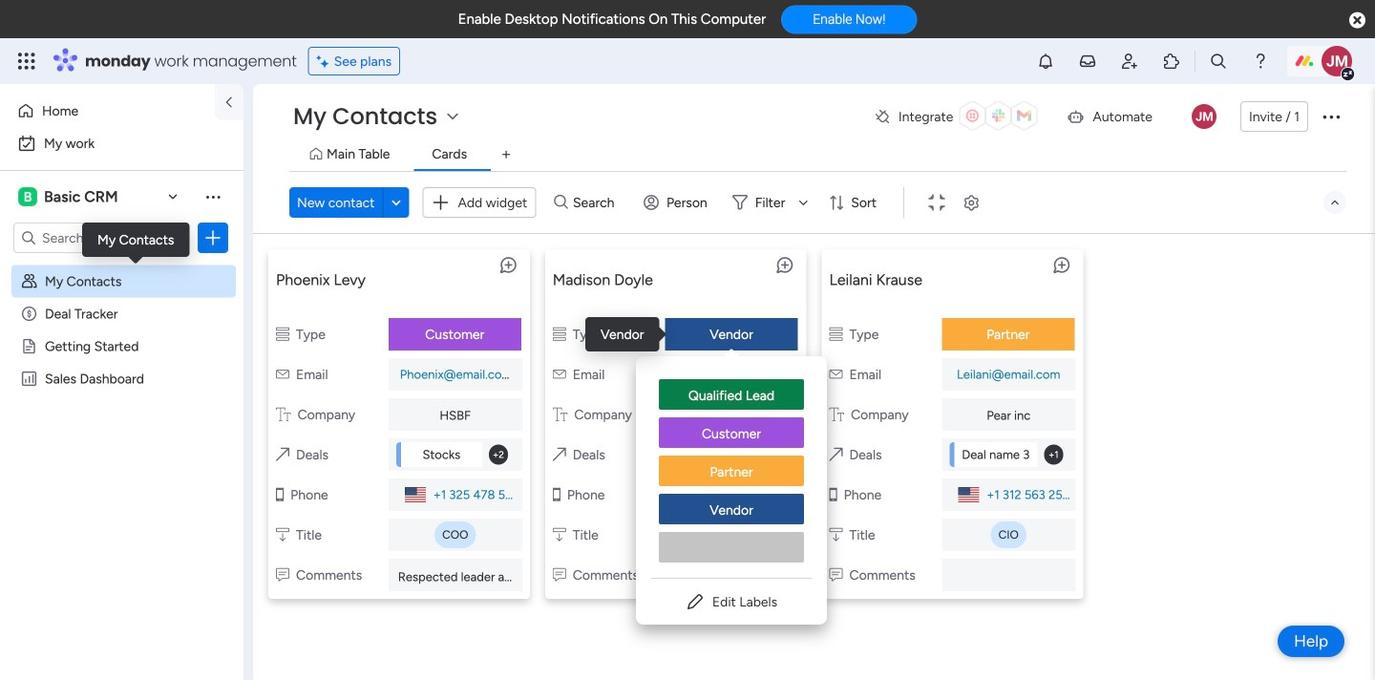 Task type: locate. For each thing, give the bounding box(es) containing it.
0 horizontal spatial v2 status outline image
[[553, 326, 566, 343]]

v2 small long text column image
[[276, 567, 290, 583]]

list box
[[0, 261, 244, 653], [636, 364, 828, 578]]

tab
[[491, 140, 522, 170]]

v2 board relation small image
[[276, 447, 290, 463], [553, 447, 566, 463]]

2 small dropdown column outline image from the left
[[553, 527, 566, 543]]

1 v2 email column image from the left
[[276, 366, 289, 383]]

3 small dropdown column outline image from the left
[[830, 527, 843, 543]]

2 v2 board relation small image from the left
[[553, 447, 566, 463]]

2 dapulse text column image from the left
[[830, 407, 845, 423]]

3 v2 mobile phone image from the left
[[830, 487, 838, 503]]

tab list
[[290, 140, 1347, 171]]

v2 board relation small image down dapulse text column icon on the left bottom
[[276, 447, 290, 463]]

1 horizontal spatial small dropdown column outline image
[[553, 527, 566, 543]]

v2 email column image for first the v2 mobile phone image from the left
[[276, 366, 289, 383]]

row group
[[261, 242, 1368, 614]]

v2 board relation small image down v2 email column image
[[553, 447, 566, 463]]

dapulse text column image up v2 board relation small image
[[830, 407, 845, 423]]

options image
[[1321, 105, 1343, 128]]

v2 board relation small image
[[830, 447, 843, 463]]

0 horizontal spatial v2 email column image
[[276, 366, 289, 383]]

0 horizontal spatial v2 small long text column image
[[553, 567, 566, 583]]

1 horizontal spatial jeremy miller image
[[1322, 46, 1353, 76]]

1 v2 board relation small image from the left
[[276, 447, 290, 463]]

dapulse text column image for v2 email column icon associated with third the v2 mobile phone image from left
[[830, 407, 845, 423]]

0 vertical spatial jeremy miller image
[[1322, 46, 1353, 76]]

dapulse text column image
[[276, 407, 291, 423]]

workspace image
[[18, 186, 37, 207]]

small dropdown column outline image for third the v2 mobile phone image from left
[[830, 527, 843, 543]]

2 horizontal spatial v2 mobile phone image
[[830, 487, 838, 503]]

public board image
[[20, 337, 38, 355]]

2 v2 small long text column image from the left
[[830, 567, 843, 583]]

0 horizontal spatial v2 mobile phone image
[[276, 487, 284, 503]]

invite members image
[[1121, 52, 1140, 71]]

1 small dropdown column outline image from the left
[[276, 527, 290, 543]]

v2 status outline image for v2 email column image
[[553, 326, 566, 343]]

0 horizontal spatial v2 board relation small image
[[276, 447, 290, 463]]

dapulse close image
[[1350, 11, 1366, 31]]

dapulse text column image down v2 email column image
[[553, 407, 568, 423]]

1 horizontal spatial v2 small long text column image
[[830, 567, 843, 583]]

v2 search image
[[554, 192, 569, 213]]

jeremy miller image down dapulse close image
[[1322, 46, 1353, 76]]

small dropdown column outline image for first the v2 mobile phone image from the left
[[276, 527, 290, 543]]

small dropdown column outline image for 2nd the v2 mobile phone image from right
[[553, 527, 566, 543]]

jeremy miller image down search everything image
[[1192, 104, 1217, 129]]

1 v2 mobile phone image from the left
[[276, 487, 284, 503]]

see plans image
[[317, 50, 334, 72]]

v2 small long text column image for third the v2 mobile phone image from left small dropdown column outline image
[[830, 567, 843, 583]]

v2 email column image up v2 board relation small image
[[830, 366, 843, 383]]

v2 board relation small image for first the v2 mobile phone image from the left
[[276, 447, 290, 463]]

2 v2 status outline image from the left
[[830, 326, 843, 343]]

v2 small long text column image
[[553, 567, 566, 583], [830, 567, 843, 583]]

v2 email column image
[[276, 366, 289, 383], [830, 366, 843, 383]]

v2 email column image down v2 status outline icon
[[276, 366, 289, 383]]

1 v2 small long text column image from the left
[[553, 567, 566, 583]]

v2 status outline image for v2 email column icon associated with third the v2 mobile phone image from left
[[830, 326, 843, 343]]

1 horizontal spatial v2 email column image
[[830, 366, 843, 383]]

monday marketplace image
[[1163, 52, 1182, 71]]

1 dapulse text column image from the left
[[553, 407, 568, 423]]

v2 mobile phone image
[[276, 487, 284, 503], [553, 487, 561, 503], [830, 487, 838, 503]]

jeremy miller image
[[1322, 46, 1353, 76], [1192, 104, 1217, 129]]

small dropdown column outline image
[[276, 527, 290, 543], [553, 527, 566, 543], [830, 527, 843, 543]]

1 horizontal spatial v2 status outline image
[[830, 326, 843, 343]]

update feed image
[[1079, 52, 1098, 71]]

options image
[[204, 228, 223, 247]]

1 vertical spatial jeremy miller image
[[1192, 104, 1217, 129]]

Search field
[[569, 189, 626, 216]]

search everything image
[[1210, 52, 1229, 71]]

2 horizontal spatial small dropdown column outline image
[[830, 527, 843, 543]]

2 v2 email column image from the left
[[830, 366, 843, 383]]

public dashboard image
[[20, 370, 38, 388]]

1 horizontal spatial v2 board relation small image
[[553, 447, 566, 463]]

1 horizontal spatial dapulse text column image
[[830, 407, 845, 423]]

option
[[11, 96, 204, 126], [11, 128, 232, 159], [0, 264, 244, 268], [659, 379, 805, 412], [659, 418, 805, 450], [659, 456, 805, 488], [659, 494, 805, 527], [659, 532, 805, 563]]

v2 status outline image
[[276, 326, 290, 343]]

0 horizontal spatial small dropdown column outline image
[[276, 527, 290, 543]]

v2 status outline image
[[553, 326, 566, 343], [830, 326, 843, 343]]

1 v2 status outline image from the left
[[553, 326, 566, 343]]

0 horizontal spatial jeremy miller image
[[1192, 104, 1217, 129]]

0 horizontal spatial dapulse text column image
[[553, 407, 568, 423]]

1 horizontal spatial v2 mobile phone image
[[553, 487, 561, 503]]

2 v2 mobile phone image from the left
[[553, 487, 561, 503]]

dapulse text column image
[[553, 407, 568, 423], [830, 407, 845, 423]]



Task type: vqa. For each thing, say whether or not it's contained in the screenshot.
v2 mobile phone image to the left
yes



Task type: describe. For each thing, give the bounding box(es) containing it.
v2 small long text column image for small dropdown column outline image related to 2nd the v2 mobile phone image from right
[[553, 567, 566, 583]]

v2 email column image
[[553, 366, 566, 383]]

add view image
[[503, 148, 510, 162]]

Search in workspace field
[[40, 227, 160, 249]]

v2 board relation small image for 2nd the v2 mobile phone image from right
[[553, 447, 566, 463]]

edit labels image
[[686, 592, 705, 612]]

collapse image
[[1328, 195, 1343, 210]]

v2 email column image for third the v2 mobile phone image from left
[[830, 366, 843, 383]]

0 horizontal spatial list box
[[0, 261, 244, 653]]

select product image
[[17, 52, 36, 71]]

workspace selection element
[[18, 185, 121, 208]]

notifications image
[[1037, 52, 1056, 71]]

dapulse text column image for v2 email column image
[[553, 407, 568, 423]]

1 horizontal spatial list box
[[636, 364, 828, 578]]

angle down image
[[392, 195, 401, 210]]

workspace options image
[[204, 187, 223, 206]]

help image
[[1252, 52, 1271, 71]]

arrow down image
[[792, 191, 815, 214]]



